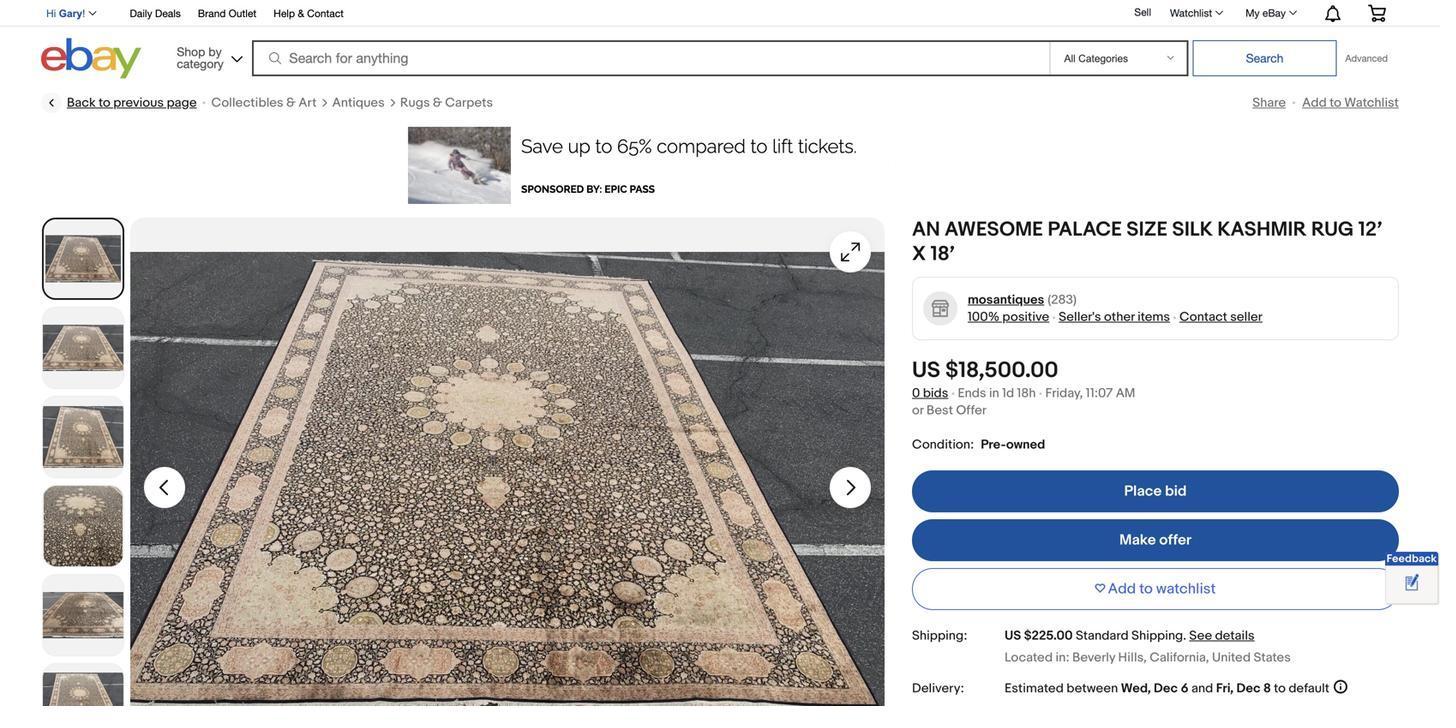Task type: locate. For each thing, give the bounding box(es) containing it.
to inside button
[[1139, 580, 1153, 598]]

silk
[[1172, 218, 1213, 242]]

us up located
[[1005, 628, 1021, 644]]

see
[[1189, 628, 1212, 644]]

& inside account navigation
[[298, 7, 304, 19]]

contact left seller
[[1180, 309, 1227, 325]]

share
[[1253, 95, 1286, 111]]

to for watchlist
[[1139, 580, 1153, 598]]

contact
[[307, 7, 344, 19], [1180, 309, 1227, 325]]

in:
[[1056, 650, 1069, 666]]

18'
[[930, 242, 955, 267]]

0 horizontal spatial contact
[[307, 7, 344, 19]]

0 bids
[[912, 386, 948, 401]]

1 vertical spatial contact
[[1180, 309, 1227, 325]]

0 vertical spatial us
[[912, 357, 940, 384]]

8
[[1263, 681, 1271, 697]]

shop by category
[[177, 45, 224, 71]]

place bid
[[1124, 483, 1187, 501]]

1 horizontal spatial watchlist
[[1344, 95, 1399, 111]]

ends in 1d 18h
[[958, 386, 1036, 401]]

watchlist right sell in the top of the page
[[1170, 7, 1212, 19]]

estimated
[[1005, 681, 1064, 697]]

palace
[[1048, 218, 1122, 242]]

1 horizontal spatial us
[[1005, 628, 1021, 644]]

0 horizontal spatial us
[[912, 357, 940, 384]]

located
[[1005, 650, 1053, 666]]

standard
[[1076, 628, 1129, 644]]

6
[[1181, 681, 1189, 697]]

0 vertical spatial add
[[1302, 95, 1327, 111]]

daily deals
[[130, 7, 181, 19]]

shipping
[[1132, 628, 1183, 644]]

hills,
[[1118, 650, 1147, 666]]

x
[[912, 242, 926, 267]]

0 horizontal spatial add
[[1108, 580, 1136, 598]]

1 horizontal spatial dec
[[1236, 681, 1261, 697]]

seller
[[1230, 309, 1263, 325]]

add right share
[[1302, 95, 1327, 111]]

0
[[912, 386, 920, 401]]

collectibles & art
[[211, 95, 317, 111]]

1d
[[1002, 386, 1014, 401]]

add inside add to watchlist button
[[1108, 580, 1136, 598]]

& left art
[[286, 95, 296, 111]]

brand
[[198, 7, 226, 19]]

seller's other items
[[1059, 309, 1170, 325]]

0 horizontal spatial watchlist
[[1170, 7, 1212, 19]]

items
[[1138, 309, 1170, 325]]

us up 0 bids link
[[912, 357, 940, 384]]

ebay
[[1263, 7, 1286, 19]]

sell
[[1134, 6, 1151, 18]]

add to watchlist link
[[1302, 95, 1399, 111]]

condition:
[[912, 437, 974, 453]]

dec left 8
[[1236, 681, 1261, 697]]

to left watchlist
[[1139, 580, 1153, 598]]

watchlist
[[1170, 7, 1212, 19], [1344, 95, 1399, 111]]

picture 4 of 12 image
[[43, 486, 123, 567]]

help & contact
[[274, 7, 344, 19]]

0 bids link
[[912, 386, 948, 401]]

1 vertical spatial us
[[1005, 628, 1021, 644]]

rug
[[1311, 218, 1354, 242]]

collectibles & art link
[[211, 94, 317, 111]]

add for add to watchlist
[[1108, 580, 1136, 598]]

(283)
[[1048, 292, 1077, 308]]

by
[[209, 45, 222, 59]]

1 dec from the left
[[1154, 681, 1178, 697]]

none submit inside shop by category 'banner'
[[1193, 40, 1337, 76]]

to right back
[[99, 95, 110, 111]]

0 horizontal spatial dec
[[1154, 681, 1178, 697]]

deals
[[155, 7, 181, 19]]

feedback
[[1387, 552, 1437, 566]]

watchlist down advanced link
[[1344, 95, 1399, 111]]

0 horizontal spatial &
[[286, 95, 296, 111]]

$225.00
[[1024, 628, 1073, 644]]

shop
[[177, 45, 205, 59]]

category
[[177, 57, 224, 71]]

bid
[[1165, 483, 1187, 501]]

mosantiques image
[[923, 291, 958, 326]]

brand outlet
[[198, 7, 256, 19]]

1 horizontal spatial add
[[1302, 95, 1327, 111]]

2 horizontal spatial &
[[433, 95, 442, 111]]

100% positive
[[968, 309, 1049, 325]]

add
[[1302, 95, 1327, 111], [1108, 580, 1136, 598]]

shop by category banner
[[37, 0, 1399, 83]]

contact right help
[[307, 7, 344, 19]]

pre-
[[981, 437, 1006, 453]]

& for collectibles
[[286, 95, 296, 111]]

rugs & carpets link
[[400, 94, 493, 111]]

1 vertical spatial add
[[1108, 580, 1136, 598]]

us for us $18,500.00
[[912, 357, 940, 384]]

seller's other items link
[[1059, 309, 1170, 325]]

to down advanced link
[[1330, 95, 1342, 111]]

hi gary !
[[46, 8, 85, 19]]

mosantiques (283)
[[968, 292, 1077, 308]]

contact seller link
[[1180, 309, 1263, 325]]

0 vertical spatial contact
[[307, 7, 344, 19]]

or best offer
[[912, 403, 987, 418]]

& right rugs
[[433, 95, 442, 111]]

dec left 6
[[1154, 681, 1178, 697]]

add up standard
[[1108, 580, 1136, 598]]

1 horizontal spatial &
[[298, 7, 304, 19]]

shop by category button
[[169, 38, 246, 75]]

share button
[[1253, 95, 1286, 111]]

picture 2 of 12 image
[[43, 308, 123, 388]]

us $225.00 standard shipping . see details located in: beverly hills, california, united states
[[1005, 628, 1291, 666]]

mosantiques link
[[968, 291, 1044, 309]]

0 vertical spatial watchlist
[[1170, 7, 1212, 19]]

& right help
[[298, 7, 304, 19]]

back
[[67, 95, 96, 111]]

us inside the us $225.00 standard shipping . see details located in: beverly hills, california, united states
[[1005, 628, 1021, 644]]

offer
[[956, 403, 987, 418]]

back to previous page link
[[41, 93, 197, 113]]

gary
[[59, 8, 82, 19]]

or
[[912, 403, 924, 418]]

!
[[82, 8, 85, 19]]

wed,
[[1121, 681, 1151, 697]]

beverly
[[1072, 650, 1115, 666]]

None submit
[[1193, 40, 1337, 76]]

my ebay
[[1246, 7, 1286, 19]]

picture 3 of 12 image
[[43, 397, 123, 477]]



Task type: describe. For each thing, give the bounding box(es) containing it.
positive
[[1002, 309, 1049, 325]]

picture 1 of 12 image
[[44, 219, 123, 298]]

back to previous page
[[67, 95, 197, 111]]

owned
[[1006, 437, 1045, 453]]

daily
[[130, 7, 152, 19]]

an awesome palace size silk kashmir rug 12' x 18'
[[912, 218, 1382, 267]]

contact seller
[[1180, 309, 1263, 325]]

add to watchlist button
[[912, 568, 1399, 610]]

100%
[[968, 309, 1000, 325]]

bids
[[923, 386, 948, 401]]

my ebay link
[[1236, 3, 1305, 23]]

advertisement region
[[408, 127, 1032, 204]]

& for help
[[298, 7, 304, 19]]

.
[[1183, 628, 1186, 644]]

an awesome palace size silk kashmir rug 12' x 18' - picture 1 of 12 image
[[130, 218, 885, 706]]

seller's
[[1059, 309, 1101, 325]]

shipping:
[[912, 628, 967, 644]]

Search for anything text field
[[255, 42, 1046, 75]]

place bid button
[[912, 471, 1399, 513]]

picture 6 of 12 image
[[43, 664, 123, 706]]

default
[[1289, 681, 1329, 697]]

picture 5 of 12 image
[[43, 575, 123, 656]]

delivery:
[[912, 681, 964, 697]]

daily deals link
[[130, 5, 181, 24]]

kashmir
[[1217, 218, 1307, 242]]

am
[[1116, 386, 1135, 401]]

add to watchlist
[[1108, 580, 1216, 598]]

place
[[1124, 483, 1162, 501]]

11:07
[[1086, 386, 1113, 401]]

help & contact link
[[274, 5, 344, 24]]

outlet
[[229, 7, 256, 19]]

help
[[274, 7, 295, 19]]

100% positive link
[[968, 309, 1049, 325]]

brand outlet link
[[198, 5, 256, 24]]

advanced
[[1345, 53, 1388, 64]]

rugs
[[400, 95, 430, 111]]

watchlist
[[1156, 580, 1216, 598]]

1 vertical spatial watchlist
[[1344, 95, 1399, 111]]

2 dec from the left
[[1236, 681, 1261, 697]]

and
[[1191, 681, 1213, 697]]

page
[[167, 95, 197, 111]]

awesome
[[945, 218, 1043, 242]]

size
[[1127, 218, 1168, 242]]

carpets
[[445, 95, 493, 111]]

$18,500.00
[[945, 357, 1058, 384]]

offer
[[1159, 532, 1192, 550]]

in
[[989, 386, 999, 401]]

watchlist inside watchlist link
[[1170, 7, 1212, 19]]

antiques
[[332, 95, 385, 111]]

add for add to watchlist
[[1302, 95, 1327, 111]]

contact inside account navigation
[[307, 7, 344, 19]]

18h
[[1017, 386, 1036, 401]]

account navigation
[[37, 0, 1399, 27]]

1 horizontal spatial contact
[[1180, 309, 1227, 325]]

to for watchlist
[[1330, 95, 1342, 111]]

other
[[1104, 309, 1135, 325]]

mosantiques
[[968, 292, 1044, 308]]

your shopping cart image
[[1367, 5, 1387, 22]]

condition: pre-owned
[[912, 437, 1045, 453]]

collectibles
[[211, 95, 283, 111]]

my
[[1246, 7, 1260, 19]]

between
[[1067, 681, 1118, 697]]

california,
[[1150, 650, 1209, 666]]

to for previous
[[99, 95, 110, 111]]

estimated between wed, dec 6 and fri, dec 8 to default
[[1005, 681, 1329, 697]]

make
[[1119, 532, 1156, 550]]

& for rugs
[[433, 95, 442, 111]]

sell link
[[1127, 6, 1159, 18]]

see details link
[[1189, 628, 1255, 644]]

art
[[299, 95, 317, 111]]

ends
[[958, 386, 986, 401]]

add to watchlist
[[1302, 95, 1399, 111]]

previous
[[113, 95, 164, 111]]

friday, 11:07 am
[[1045, 386, 1135, 401]]

an
[[912, 218, 940, 242]]

friday,
[[1045, 386, 1083, 401]]

details
[[1215, 628, 1255, 644]]

us for us $225.00 standard shipping . see details located in: beverly hills, california, united states
[[1005, 628, 1021, 644]]

to right 8
[[1274, 681, 1286, 697]]

make offer link
[[912, 520, 1399, 562]]



Task type: vqa. For each thing, say whether or not it's contained in the screenshot.
11:07
yes



